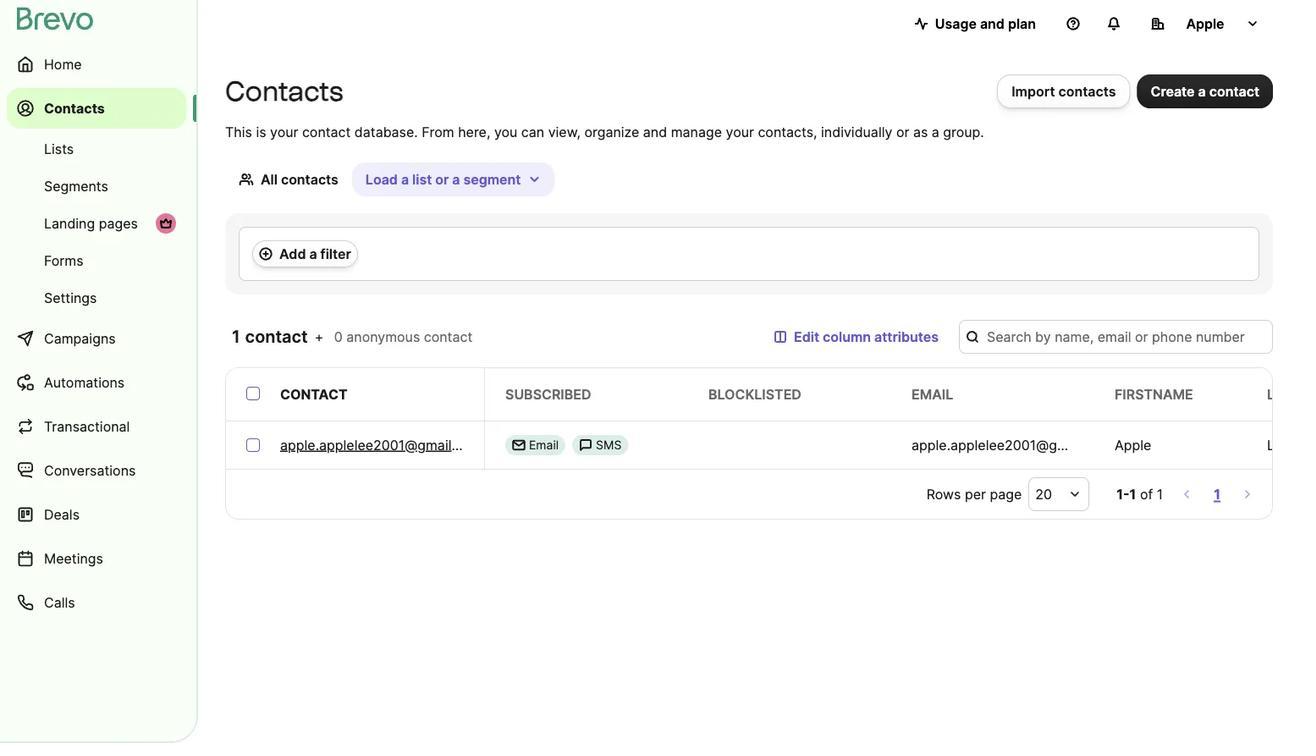 Task type: vqa. For each thing, say whether or not it's contained in the screenshot.
Apple.Applelee2001@Gmail.Com
yes



Task type: describe. For each thing, give the bounding box(es) containing it.
import
[[1012, 83, 1056, 100]]

transactional
[[44, 418, 130, 435]]

landing pages link
[[7, 207, 186, 241]]

a right as
[[932, 124, 940, 140]]

landing
[[44, 215, 95, 232]]

email
[[529, 438, 559, 453]]

forms link
[[7, 244, 186, 278]]

last
[[1268, 386, 1301, 403]]

import contacts
[[1012, 83, 1117, 100]]

automations
[[44, 374, 125, 391]]

contact inside 1 contact + 0 anonymous contact
[[424, 329, 473, 345]]

0 horizontal spatial contacts
[[44, 100, 105, 116]]

view,
[[548, 124, 581, 140]]

from
[[422, 124, 454, 140]]

a for add a filter
[[309, 246, 317, 262]]

database.
[[355, 124, 418, 140]]

plan
[[1008, 15, 1037, 32]]

lee
[[1268, 437, 1291, 453]]

settings
[[44, 290, 97, 306]]

apple.applelee2001@gmail.com apple
[[912, 437, 1152, 453]]

deals
[[44, 506, 80, 523]]

apple.applelee2001@gmail.com for apple.applelee2001@gmail.com apple
[[912, 437, 1115, 453]]

contacts for import contacts
[[1059, 83, 1117, 100]]

anonymous
[[347, 329, 420, 345]]

add a filter button
[[252, 241, 358, 268]]

rows
[[927, 486, 961, 503]]

meetings link
[[7, 539, 186, 579]]

1-1 of 1
[[1117, 486, 1164, 503]]

contacts,
[[758, 124, 818, 140]]

segment
[[464, 171, 521, 188]]

you
[[494, 124, 518, 140]]

home
[[44, 56, 82, 72]]

load
[[366, 171, 398, 188]]

settings link
[[7, 281, 186, 315]]

manage
[[671, 124, 722, 140]]

automations link
[[7, 362, 186, 403]]

left___rvooi image
[[159, 217, 173, 230]]

here,
[[458, 124, 491, 140]]

meetings
[[44, 550, 103, 567]]

create a contact
[[1151, 83, 1260, 100]]

+
[[315, 329, 324, 345]]

add a filter
[[279, 246, 351, 262]]

a for create a contact
[[1199, 83, 1207, 100]]

edit
[[794, 329, 820, 345]]

apple button
[[1138, 7, 1274, 41]]

filter
[[321, 246, 351, 262]]

pages
[[99, 215, 138, 232]]

lists link
[[7, 132, 186, 166]]

usage and plan button
[[902, 7, 1050, 41]]

can
[[521, 124, 545, 140]]

is
[[256, 124, 266, 140]]

0 vertical spatial or
[[897, 124, 910, 140]]

sms
[[596, 438, 622, 453]]

or inside button
[[435, 171, 449, 188]]

forms
[[44, 252, 83, 269]]

landing pages
[[44, 215, 138, 232]]

1-
[[1117, 486, 1130, 503]]



Task type: locate. For each thing, give the bounding box(es) containing it.
blocklisted
[[709, 386, 802, 403]]

contact right anonymous
[[424, 329, 473, 345]]

1 apple.applelee2001@gmail.com from the left
[[280, 437, 483, 453]]

campaigns link
[[7, 318, 186, 359]]

create
[[1151, 83, 1195, 100]]

email
[[912, 386, 954, 403]]

deals link
[[7, 495, 186, 535]]

1 vertical spatial or
[[435, 171, 449, 188]]

2 your from the left
[[726, 124, 754, 140]]

segments link
[[7, 169, 186, 203]]

1 left___c25ys image from the left
[[512, 439, 526, 452]]

apple up 1-1 of 1 at the bottom of the page
[[1115, 437, 1152, 453]]

contacts for all contacts
[[281, 171, 339, 188]]

load a list or a segment button
[[352, 163, 555, 196]]

individually
[[821, 124, 893, 140]]

contacts link
[[7, 88, 186, 129]]

contact up the all contacts
[[302, 124, 351, 140]]

1 contact + 0 anonymous contact
[[232, 326, 473, 347]]

1 horizontal spatial left___c25ys image
[[579, 439, 593, 452]]

or right list
[[435, 171, 449, 188]]

apple inside button
[[1187, 15, 1225, 32]]

left___c25ys image left 'email'
[[512, 439, 526, 452]]

of
[[1141, 486, 1154, 503]]

page
[[990, 486, 1022, 503]]

apple.applelee2001@gmail.com up page
[[912, 437, 1115, 453]]

your right manage
[[726, 124, 754, 140]]

1
[[232, 326, 241, 347], [1130, 486, 1137, 503], [1157, 486, 1164, 503], [1215, 486, 1221, 503]]

per
[[965, 486, 986, 503]]

conversations link
[[7, 451, 186, 491]]

your right is
[[270, 124, 298, 140]]

left___c25ys image
[[512, 439, 526, 452], [579, 439, 593, 452]]

rows per page
[[927, 486, 1022, 503]]

1 horizontal spatial your
[[726, 124, 754, 140]]

contacts inside button
[[1059, 83, 1117, 100]]

all
[[261, 171, 278, 188]]

20 button
[[1029, 478, 1090, 511]]

1 vertical spatial contacts
[[281, 171, 339, 188]]

this
[[225, 124, 252, 140]]

create a contact button
[[1138, 75, 1274, 108]]

list
[[412, 171, 432, 188]]

contacts right import
[[1059, 83, 1117, 100]]

edit column attributes
[[794, 329, 939, 345]]

or
[[897, 124, 910, 140], [435, 171, 449, 188]]

1 horizontal spatial contacts
[[225, 75, 344, 108]]

load a list or a segment
[[366, 171, 521, 188]]

organize
[[585, 124, 640, 140]]

a right 'add'
[[309, 246, 317, 262]]

1 horizontal spatial or
[[897, 124, 910, 140]]

apple.applelee2001@gmail.com
[[280, 437, 483, 453], [912, 437, 1115, 453]]

attributes
[[875, 329, 939, 345]]

transactional link
[[7, 406, 186, 447]]

as
[[914, 124, 928, 140]]

left___c25ys image for sms
[[579, 439, 593, 452]]

2 left___c25ys image from the left
[[579, 439, 593, 452]]

lists
[[44, 141, 74, 157]]

this is your contact database. from here, you can view, organize and manage your contacts, individually or as a group.
[[225, 124, 985, 140]]

0 horizontal spatial or
[[435, 171, 449, 188]]

1 horizontal spatial apple
[[1187, 15, 1225, 32]]

column
[[823, 329, 871, 345]]

and inside button
[[981, 15, 1005, 32]]

0 horizontal spatial apple
[[1115, 437, 1152, 453]]

20
[[1036, 486, 1053, 503]]

usage and plan
[[936, 15, 1037, 32]]

your
[[270, 124, 298, 140], [726, 124, 754, 140]]

0
[[334, 329, 343, 345]]

calls
[[44, 594, 75, 611]]

1 your from the left
[[270, 124, 298, 140]]

1 button
[[1211, 483, 1225, 506]]

firstname
[[1115, 386, 1194, 403]]

or left as
[[897, 124, 910, 140]]

contacts
[[225, 75, 344, 108], [44, 100, 105, 116]]

contact inside button
[[1210, 83, 1260, 100]]

apple.applelee2001@gmail.com for apple.applelee2001@gmail.com
[[280, 437, 483, 453]]

contacts up lists
[[44, 100, 105, 116]]

a right list
[[452, 171, 460, 188]]

add
[[279, 246, 306, 262]]

campaigns
[[44, 330, 116, 347]]

contacts up is
[[225, 75, 344, 108]]

and
[[981, 15, 1005, 32], [643, 124, 667, 140]]

home link
[[7, 44, 186, 85]]

a left list
[[401, 171, 409, 188]]

1 inside button
[[1215, 486, 1221, 503]]

apple up create a contact in the right of the page
[[1187, 15, 1225, 32]]

subscribed
[[506, 386, 592, 403]]

a right create
[[1199, 83, 1207, 100]]

apple.applelee2001@gmail.com link
[[280, 435, 483, 456]]

group.
[[944, 124, 985, 140]]

contacts
[[1059, 83, 1117, 100], [281, 171, 339, 188]]

0 vertical spatial apple
[[1187, 15, 1225, 32]]

all contacts
[[261, 171, 339, 188]]

1 horizontal spatial and
[[981, 15, 1005, 32]]

0 horizontal spatial your
[[270, 124, 298, 140]]

and left 'plan'
[[981, 15, 1005, 32]]

0 vertical spatial contacts
[[1059, 83, 1117, 100]]

left___c25ys image for email
[[512, 439, 526, 452]]

contact left +
[[245, 326, 308, 347]]

Search by name, email or phone number search field
[[959, 320, 1274, 354]]

2 apple.applelee2001@gmail.com from the left
[[912, 437, 1115, 453]]

contacts right all
[[281, 171, 339, 188]]

1 horizontal spatial apple.applelee2001@gmail.com
[[912, 437, 1115, 453]]

apple
[[1187, 15, 1225, 32], [1115, 437, 1152, 453]]

1 vertical spatial apple
[[1115, 437, 1152, 453]]

apple.applelee2001@gmail.com down contact
[[280, 437, 483, 453]]

0 horizontal spatial left___c25ys image
[[512, 439, 526, 452]]

contact
[[1210, 83, 1260, 100], [302, 124, 351, 140], [245, 326, 308, 347], [424, 329, 473, 345]]

0 vertical spatial and
[[981, 15, 1005, 32]]

import contacts button
[[998, 75, 1131, 108]]

left___c25ys image left sms
[[579, 439, 593, 452]]

calls link
[[7, 583, 186, 623]]

usage
[[936, 15, 977, 32]]

contact
[[280, 386, 348, 403]]

1 horizontal spatial contacts
[[1059, 83, 1117, 100]]

0 horizontal spatial and
[[643, 124, 667, 140]]

0 horizontal spatial contacts
[[281, 171, 339, 188]]

conversations
[[44, 462, 136, 479]]

a for load a list or a segment
[[401, 171, 409, 188]]

0 horizontal spatial apple.applelee2001@gmail.com
[[280, 437, 483, 453]]

edit column attributes button
[[761, 320, 953, 354]]

and left manage
[[643, 124, 667, 140]]

segments
[[44, 178, 108, 194]]

1 vertical spatial and
[[643, 124, 667, 140]]

contact right create
[[1210, 83, 1260, 100]]

a
[[1199, 83, 1207, 100], [932, 124, 940, 140], [401, 171, 409, 188], [452, 171, 460, 188], [309, 246, 317, 262]]



